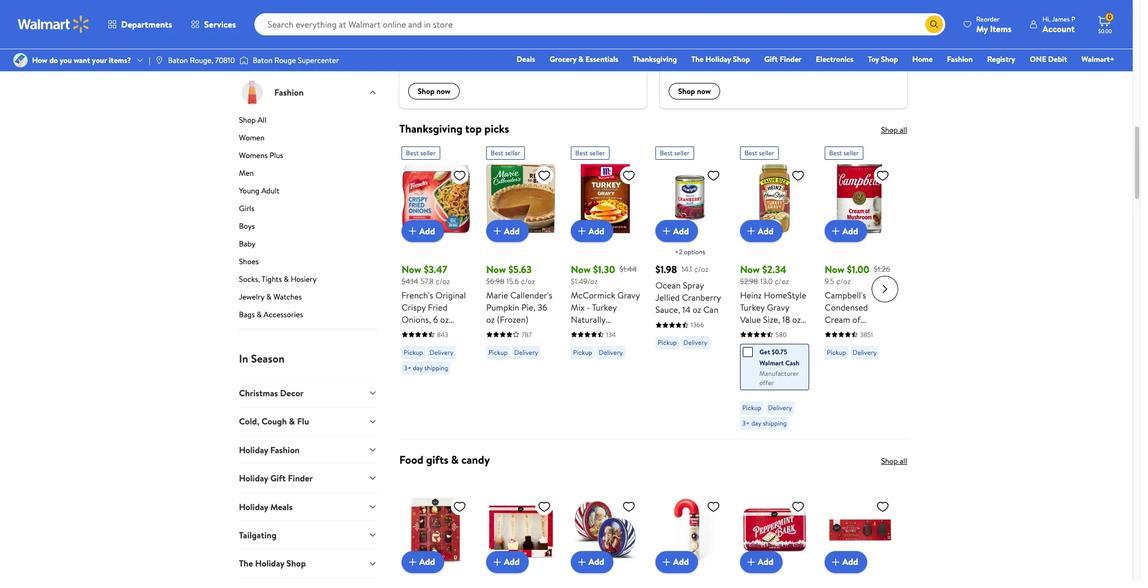 Task type: vqa. For each thing, say whether or not it's contained in the screenshot.
"balances."
no



Task type: locate. For each thing, give the bounding box(es) containing it.
the inside host with the most list item
[[714, 34, 728, 48]]

walmart
[[760, 358, 784, 368]]

the up the holiday shop link
[[714, 34, 728, 48]]

baby down boys
[[239, 239, 256, 250]]

manufacturer
[[760, 369, 799, 378]]

thanksgiving for thanksgiving top picks
[[400, 121, 463, 136]]

5 seller from the left
[[759, 148, 775, 158]]

toddler up baby & toddler clothing
[[264, 14, 289, 25]]

search icon image
[[930, 20, 939, 29]]

& inside jewelry & watches link
[[266, 292, 272, 303]]

shop down most at the top right of the page
[[733, 54, 750, 65]]

toy shop
[[868, 54, 899, 65]]

2 baby from the top
[[239, 32, 255, 43]]

french's original crispy fried onions, 6 oz salad toppings image
[[402, 164, 471, 234]]

thanksgiving for thanksgiving
[[633, 54, 677, 65]]

2 baton from the left
[[253, 55, 273, 66]]

pickup down mushroom
[[827, 348, 847, 357]]

shop now for host
[[679, 86, 711, 97]]

pickup down sauce,
[[658, 338, 677, 348]]

shop all link up add to favorites list, campbell's condensed cream of mushroom soup, 10.5 oz can icon
[[882, 125, 908, 136]]

add for sam's choice holiday peppermint bark, 10 oz tin, white & dark chocolate mint candy bark image
[[758, 556, 774, 569]]

now down on
[[437, 86, 451, 97]]

delivery down 787
[[514, 348, 539, 357]]

shop down foils
[[679, 86, 696, 97]]

& right "bags"
[[257, 309, 262, 320]]

best up ocean spray jellied cranberry sauce, 14 oz can image
[[660, 148, 673, 158]]

rouge
[[275, 55, 296, 66]]

now inside now $2.34 $2.98 13.0 ¢/oz heinz homestyle turkey gravy value size, 18 oz jar
[[740, 263, 760, 277]]

best seller down thanksgiving top picks
[[406, 148, 436, 158]]

shop up add to favorites list, campbell's condensed cream of mushroom soup, 10.5 oz can icon
[[882, 125, 898, 136]]

3+ day shipping down offer
[[743, 419, 787, 428]]

1 vertical spatial the
[[559, 52, 570, 63]]

best seller for now $5.63
[[491, 148, 521, 158]]

0 horizontal spatial finder
[[288, 473, 313, 485]]

baby for baby gift ideas
[[239, 50, 255, 61]]

0 horizontal spatial for
[[547, 52, 557, 63]]

1 vertical spatial thanksgiving
[[633, 54, 677, 65]]

seller for now $1.00
[[844, 148, 859, 158]]

shop all link for thanksgiving top picks
[[882, 125, 908, 136]]

6 best from the left
[[830, 148, 842, 158]]

prep
[[491, 34, 511, 48]]

shop right toy
[[882, 54, 899, 65]]

pickup for now $3.47
[[404, 348, 423, 357]]

gift for ideas
[[257, 50, 270, 61]]

& inside bags & accessories link
[[257, 309, 262, 320]]

0 horizontal spatial 3+ day shipping
[[404, 363, 448, 373]]

marie
[[486, 289, 508, 301]]

best up the heinz homestyle turkey gravy value size, 18 oz jar image
[[745, 148, 758, 158]]

holiday meals
[[239, 501, 293, 513]]

shop now inside the thanksgiving meal prep list item
[[418, 86, 451, 97]]

one debit
[[1030, 54, 1068, 65]]

3 now from the left
[[571, 263, 591, 277]]

¢/oz for $2.34
[[775, 276, 790, 287]]

shop now down up
[[418, 86, 451, 97]]

heinz homestyle turkey gravy value size, 18 oz jar image
[[740, 164, 810, 234]]

more left to
[[484, 52, 502, 63]]

1 vertical spatial toddler
[[264, 32, 289, 43]]

toppings
[[424, 326, 457, 338]]

1 vertical spatial can
[[852, 338, 868, 350]]

 image right |
[[155, 56, 164, 65]]

0 vertical spatial 3+ day shipping
[[404, 363, 448, 373]]

stock
[[408, 52, 427, 63]]

delivery down offer
[[768, 403, 793, 413]]

get
[[512, 52, 524, 63]]

best for now $5.63
[[491, 148, 504, 158]]

baby for baby & toddler clothing
[[239, 32, 255, 43]]

seller up ocean spray jellied cranberry sauce, 14 oz can image
[[675, 148, 690, 158]]

one
[[1030, 54, 1047, 65]]

1 horizontal spatial can
[[852, 338, 868, 350]]

add to cart image for french's original crispy fried onions, 6 oz salad toppings image
[[406, 225, 420, 238]]

now inside now $5.63 $6.98 15.6 ¢/oz marie callender's pumpkin pie, 36 oz (frozen)
[[486, 263, 506, 277]]

cash
[[786, 358, 800, 368]]

best seller up the heinz homestyle turkey gravy value size, 18 oz jar image
[[745, 148, 775, 158]]

1 horizontal spatial now
[[697, 86, 711, 97]]

thanksgiving down host at top
[[633, 54, 677, 65]]

1 horizontal spatial finder
[[780, 54, 802, 65]]

0 vertical spatial thanksgiving
[[408, 34, 465, 48]]

1 best seller from the left
[[406, 148, 436, 158]]

1 turkey from the left
[[592, 301, 617, 314]]

now $3.47 $4.14 57.8 ¢/oz french's original crispy fried onions, 6 oz salad toppings
[[402, 263, 466, 338]]

salad
[[402, 326, 422, 338]]

delivery for now $3.47
[[430, 348, 454, 357]]

& up baby & toddler clothing
[[257, 14, 262, 25]]

seller up mccormick gravy mix - turkey naturally flavored, 0.87 oz gravies image
[[590, 148, 605, 158]]

shipping down offer
[[763, 419, 787, 428]]

day down offer
[[752, 419, 762, 428]]

1 baton from the left
[[168, 55, 188, 66]]

turkey inside now $2.34 $2.98 13.0 ¢/oz heinz homestyle turkey gravy value size, 18 oz jar
[[740, 301, 765, 314]]

2 seller from the left
[[505, 148, 521, 158]]

& inside grocery & essentials link
[[579, 54, 584, 65]]

oz right 14
[[693, 304, 702, 316]]

1 horizontal spatial gravy
[[767, 301, 790, 314]]

add to cart image for ocean spray jellied cranberry sauce, 14 oz can image
[[660, 225, 674, 238]]

3 best seller from the left
[[576, 148, 605, 158]]

the down with
[[692, 54, 704, 65]]

1 shop all link from the top
[[882, 125, 908, 136]]

1 more from the left
[[484, 52, 502, 63]]

the holiday shop down tailgating
[[239, 558, 306, 570]]

in season
[[239, 351, 285, 366]]

add button for sam's choice assorted hot cocoa stir spoons, 7 oz, 4 count image on the left of page
[[486, 552, 529, 574]]

2 now from the left
[[486, 263, 506, 277]]

5 now from the left
[[825, 263, 845, 277]]

can inside now $1.00 $1.26 9.5 ¢/oz campbell's condensed cream of mushroom soup, 10.5 oz can
[[852, 338, 868, 350]]

product group
[[402, 142, 471, 435], [486, 142, 556, 435], [571, 142, 640, 435], [656, 142, 725, 435], [740, 142, 810, 435], [825, 142, 894, 435]]

now inside now $1.30 $1.44 $1.49/oz mccormick gravy mix - turkey naturally flavored, 0.87 oz gravies
[[571, 263, 591, 277]]

day.
[[584, 52, 597, 63]]

list
[[393, 0, 914, 109]]

now inside now $1.00 $1.26 9.5 ¢/oz campbell's condensed cream of mushroom soup, 10.5 oz can
[[825, 263, 845, 277]]

add to favorites list, ocean spray jellied cranberry sauce, 14 oz can image
[[707, 169, 721, 183]]

¢/oz for $1.00
[[837, 276, 851, 287]]

0 horizontal spatial  image
[[13, 53, 28, 68]]

add to cart image for marie callender's pumpkin pie, 36 oz (frozen) image
[[491, 225, 504, 238]]

holiday up holiday meals
[[239, 473, 268, 485]]

1 product group from the left
[[402, 142, 471, 435]]

1 best from the left
[[406, 148, 419, 158]]

soup,
[[868, 326, 890, 338]]

2 all from the top
[[900, 456, 908, 467]]

 image for baton rouge, 70810
[[155, 56, 164, 65]]

1 vertical spatial the
[[239, 558, 253, 570]]

 image left "how"
[[13, 53, 28, 68]]

add for 'sam's choice santa hot cocoa bombs, 4 servings, 7.05 oz' image
[[843, 556, 859, 569]]

sam's choice holiday belgian truffles, 5.3 oz, 12 count image
[[402, 496, 471, 565]]

3 product group from the left
[[571, 142, 640, 435]]

2 vertical spatial thanksgiving
[[400, 121, 463, 136]]

1 horizontal spatial for
[[713, 52, 723, 63]]

product group containing now $1.00
[[825, 142, 894, 435]]

seller
[[421, 148, 436, 158], [505, 148, 521, 158], [590, 148, 605, 158], [675, 148, 690, 158], [759, 148, 775, 158], [844, 148, 859, 158]]

1 horizontal spatial 3+
[[743, 419, 750, 428]]

now inside host with the most list item
[[697, 86, 711, 97]]

0 vertical spatial can
[[704, 304, 719, 316]]

oz inside now $5.63 $6.98 15.6 ¢/oz marie callender's pumpkin pie, 36 oz (frozen)
[[486, 314, 495, 326]]

1 horizontal spatial the
[[714, 34, 728, 48]]

5 best from the left
[[745, 148, 758, 158]]

seller up the heinz homestyle turkey gravy value size, 18 oz jar image
[[759, 148, 775, 158]]

more inside host with the most list item
[[693, 52, 711, 63]]

0 vertical spatial all
[[900, 125, 908, 136]]

1366
[[691, 320, 704, 330]]

post-
[[762, 52, 779, 63]]

hi,
[[1043, 14, 1051, 24]]

seller down thanksgiving top picks
[[421, 148, 436, 158]]

registry
[[988, 54, 1016, 65]]

seller up campbell's condensed cream of mushroom soup, 10.5 oz can image
[[844, 148, 859, 158]]

& inside baby & toddler toys link
[[257, 14, 262, 25]]

pickup down (frozen)
[[489, 348, 508, 357]]

mccormick
[[571, 289, 616, 301]]

1 horizontal spatial  image
[[155, 56, 164, 65]]

registry link
[[983, 53, 1021, 65]]

can left soup,
[[852, 338, 868, 350]]

oz right 6
[[440, 314, 449, 326]]

 image for how do you want your items?
[[13, 53, 28, 68]]

¢/oz inside now $5.63 $6.98 15.6 ¢/oz marie callender's pumpkin pie, 36 oz (frozen)
[[521, 276, 535, 287]]

veggies
[[450, 52, 475, 63]]

0 horizontal spatial day
[[413, 363, 423, 373]]

more
[[484, 52, 502, 63], [693, 52, 711, 63]]

now for $1.30
[[571, 263, 591, 277]]

toddler down baby & toddler toys
[[264, 32, 289, 43]]

1 horizontal spatial baton
[[253, 55, 273, 66]]

cough
[[262, 416, 287, 428]]

0 vertical spatial shop all
[[882, 125, 908, 136]]

baton
[[168, 55, 188, 66], [253, 55, 273, 66]]

shop inside the thanksgiving meal prep list item
[[418, 86, 435, 97]]

1 vertical spatial the holiday shop
[[239, 558, 306, 570]]

$1.98 14.1 ¢/oz ocean spray jellied cranberry sauce, 14 oz can
[[656, 263, 721, 316]]

offer
[[760, 378, 774, 388]]

pickup down offer
[[743, 403, 762, 413]]

turkey up 'jar'
[[740, 301, 765, 314]]

0 vertical spatial toddler
[[264, 14, 289, 25]]

holiday fashion
[[239, 444, 300, 456]]

best seller up campbell's condensed cream of mushroom soup, 10.5 oz can image
[[830, 148, 859, 158]]

14
[[683, 304, 691, 316]]

1 horizontal spatial shop now
[[679, 86, 711, 97]]

can up 1366
[[704, 304, 719, 316]]

shop now
[[418, 86, 451, 97], [679, 86, 711, 97]]

3+ day shipping down 843
[[404, 363, 448, 373]]

gravy down "$1.44"
[[618, 289, 640, 301]]

0 vertical spatial the
[[692, 54, 704, 65]]

¢/oz up 'callender's'
[[521, 276, 535, 287]]

2 more from the left
[[693, 52, 711, 63]]

 image for baton rouge supercenter
[[239, 55, 248, 66]]

best seller up mccormick gravy mix - turkey naturally flavored, 0.87 oz gravies image
[[576, 148, 605, 158]]

for right ahead
[[547, 52, 557, 63]]

seller for now $2.34
[[759, 148, 775, 158]]

& left flu
[[289, 416, 295, 428]]

0 horizontal spatial the holiday shop
[[239, 558, 306, 570]]

best down picks
[[491, 148, 504, 158]]

shop down up
[[418, 86, 435, 97]]

0 horizontal spatial shop now
[[418, 86, 451, 97]]

shop left all
[[239, 115, 256, 126]]

best for now $1.00
[[830, 148, 842, 158]]

0 vertical spatial shop all link
[[882, 125, 908, 136]]

3 seller from the left
[[590, 148, 605, 158]]

2 turkey from the left
[[740, 301, 765, 314]]

-
[[587, 301, 591, 314]]

6
[[433, 314, 438, 326]]

add to cart image for 'sam's choice santa hot cocoa bombs, 4 servings, 7.05 oz' image
[[830, 556, 843, 569]]

p
[[1072, 14, 1076, 24]]

baby up baby gift ideas
[[239, 32, 255, 43]]

& right jewelry
[[266, 292, 272, 303]]

jewelry
[[239, 292, 265, 303]]

baton left rouge, at the top left of the page
[[168, 55, 188, 66]]

bags
[[239, 309, 255, 320]]

1 horizontal spatial day
[[752, 419, 762, 428]]

0 horizontal spatial now
[[437, 86, 451, 97]]

pickup
[[658, 338, 677, 348], [404, 348, 423, 357], [489, 348, 508, 357], [573, 348, 592, 357], [827, 348, 847, 357], [743, 403, 762, 413]]

$0.75
[[772, 347, 788, 357]]

1 horizontal spatial more
[[693, 52, 711, 63]]

electronics
[[816, 54, 854, 65]]

thanksgiving
[[408, 34, 465, 48], [633, 54, 677, 65], [400, 121, 463, 136]]

on
[[439, 52, 448, 63]]

1 shop now from the left
[[418, 86, 451, 97]]

pickup down salad
[[404, 348, 423, 357]]

add button for the heinz homestyle turkey gravy value size, 18 oz jar image
[[740, 220, 783, 242]]

1 for from the left
[[547, 52, 557, 63]]

1 shop all from the top
[[882, 125, 908, 136]]

add to cart image
[[491, 225, 504, 238], [745, 225, 758, 238], [406, 556, 420, 569], [491, 556, 504, 569], [660, 556, 674, 569]]

baby & toddler toys
[[239, 14, 305, 25]]

1 horizontal spatial turkey
[[740, 301, 765, 314]]

now for $1.00
[[825, 263, 845, 277]]

for inside host with the most list item
[[713, 52, 723, 63]]

pickup for now $1.00
[[827, 348, 847, 357]]

baby for baby & toddler toys
[[239, 14, 255, 25]]

1 vertical spatial 3+ day shipping
[[743, 419, 787, 428]]

marie callender's pumpkin pie, 36 oz (frozen) image
[[486, 164, 556, 234]]

1 now from the left
[[437, 86, 451, 97]]

thanksgiving meal prep list item
[[393, 0, 654, 109]]

gravy inside now $1.30 $1.44 $1.49/oz mccormick gravy mix - turkey naturally flavored, 0.87 oz gravies
[[618, 289, 640, 301]]

57.8
[[421, 276, 434, 287]]

now for $2.34
[[740, 263, 760, 277]]

6 best seller from the left
[[830, 148, 859, 158]]

the left big
[[559, 52, 570, 63]]

0 vertical spatial day
[[413, 363, 423, 373]]

1 vertical spatial shop all link
[[882, 456, 908, 467]]

2 toddler from the top
[[264, 32, 289, 43]]

accessories
[[264, 309, 303, 320]]

0 horizontal spatial more
[[484, 52, 502, 63]]

0 vertical spatial shipping
[[425, 363, 448, 373]]

gift finder link
[[760, 53, 807, 65]]

easy
[[724, 52, 739, 63]]

add to cart image for sam's choice holiday peppermint bark, 10 oz tin, white & dark chocolate mint candy bark image
[[745, 556, 758, 569]]

add to cart image for the sam's choice butter christmas cookies, 12 oz image
[[576, 556, 589, 569]]

shop all for thanksgiving top picks
[[882, 125, 908, 136]]

add for ocean spray jellied cranberry sauce, 14 oz can image
[[674, 225, 689, 237]]

2 shop all link from the top
[[882, 456, 908, 467]]

& left post-
[[755, 52, 760, 63]]

now left $3.47
[[402, 263, 422, 277]]

add for french's original crispy fried onions, 6 oz salad toppings image
[[420, 225, 435, 237]]

pickup down flavored,
[[573, 348, 592, 357]]

add button for "sam's choice holiday belgian truffles, 5.3 oz, 12 count" "image"
[[402, 552, 444, 574]]

1 now from the left
[[402, 263, 422, 277]]

shop
[[733, 54, 750, 65], [882, 54, 899, 65], [418, 86, 435, 97], [679, 86, 696, 97], [239, 115, 256, 126], [882, 125, 898, 136], [882, 456, 898, 467], [287, 558, 306, 570]]

add for sam's choice assorted hot cocoa stir spoons, 7 oz, 4 count image on the left of page
[[504, 556, 520, 569]]

2 horizontal spatial  image
[[239, 55, 248, 66]]

0 horizontal spatial gravy
[[618, 289, 640, 301]]

1 horizontal spatial shipping
[[763, 419, 787, 428]]

girls link
[[239, 203, 377, 219]]

delivery down 843
[[430, 348, 454, 357]]

holiday for holiday fashion
[[239, 444, 268, 456]]

0 horizontal spatial turkey
[[592, 301, 617, 314]]

4 now from the left
[[740, 263, 760, 277]]

1 seller from the left
[[421, 148, 436, 158]]

¢/oz up homestyle
[[775, 276, 790, 287]]

3 baby from the top
[[239, 50, 255, 61]]

1 all from the top
[[900, 125, 908, 136]]

host with the most
[[669, 34, 752, 48]]

¢/oz inside now $3.47 $4.14 57.8 ¢/oz french's original crispy fried onions, 6 oz salad toppings
[[436, 276, 450, 287]]

oz inside now $1.30 $1.44 $1.49/oz mccormick gravy mix - turkey naturally flavored, 0.87 oz gravies
[[627, 326, 635, 338]]

add to cart image
[[406, 225, 420, 238], [576, 225, 589, 238], [660, 225, 674, 238], [830, 225, 843, 238], [576, 556, 589, 569], [745, 556, 758, 569], [830, 556, 843, 569]]

&
[[257, 14, 262, 25], [257, 32, 262, 43], [477, 52, 482, 63], [686, 52, 691, 63], [755, 52, 760, 63], [579, 54, 584, 65], [284, 274, 289, 285], [266, 292, 272, 303], [257, 309, 262, 320], [289, 416, 295, 428], [451, 452, 459, 467]]

0 vertical spatial fashion
[[948, 54, 973, 65]]

women
[[239, 132, 265, 143]]

2 product group from the left
[[486, 142, 556, 435]]

pre-
[[741, 52, 755, 63]]

shop down tailgating dropdown button
[[287, 558, 306, 570]]

baby
[[239, 14, 255, 25], [239, 32, 255, 43], [239, 50, 255, 61], [239, 239, 256, 250]]

add button for mccormick gravy mix - turkey naturally flavored, 0.87 oz gravies image
[[571, 220, 614, 242]]

& right the tights
[[284, 274, 289, 285]]

food
[[400, 452, 424, 467]]

add
[[420, 225, 435, 237], [504, 225, 520, 237], [589, 225, 605, 237], [674, 225, 689, 237], [758, 225, 774, 237], [843, 225, 859, 237], [420, 556, 435, 569], [504, 556, 520, 569], [589, 556, 605, 569], [674, 556, 689, 569], [758, 556, 774, 569], [843, 556, 859, 569]]

2 shop now from the left
[[679, 86, 711, 97]]

 image right 70810
[[239, 55, 248, 66]]

6 seller from the left
[[844, 148, 859, 158]]

best seller for now $1.30
[[576, 148, 605, 158]]

now for $3.47
[[402, 263, 422, 277]]

gift inside dropdown button
[[270, 473, 286, 485]]

grocery & essentials
[[550, 54, 619, 65]]

0 vertical spatial 3+
[[404, 363, 412, 373]]

1 vertical spatial 3+
[[743, 419, 750, 428]]

now inside the thanksgiving meal prep list item
[[437, 86, 451, 97]]

now left 15.6
[[486, 263, 506, 277]]

thanksgiving for thanksgiving meal prep
[[408, 34, 465, 48]]

& inside baby & toddler clothing link
[[257, 32, 262, 43]]

baton for baton rouge supercenter
[[253, 55, 273, 66]]

boys link
[[239, 221, 377, 236]]

5 product group from the left
[[740, 142, 810, 435]]

next slide for product carousel list image
[[872, 276, 899, 303]]

fashion right home
[[948, 54, 973, 65]]

0 vertical spatial finder
[[780, 54, 802, 65]]

& right grocery
[[579, 54, 584, 65]]

shop all link
[[882, 125, 908, 136], [882, 456, 908, 467]]

young adult link
[[239, 185, 377, 201]]

all for food gifts & candy
[[900, 456, 908, 467]]

holiday for holiday gift finder
[[239, 473, 268, 485]]

delivery down 3851
[[853, 348, 877, 357]]

all
[[900, 125, 908, 136], [900, 456, 908, 467]]

+2
[[675, 247, 683, 257]]

best seller up ocean spray jellied cranberry sauce, 14 oz can image
[[660, 148, 690, 158]]

walmart image
[[18, 15, 90, 33]]

day
[[413, 363, 423, 373], [752, 419, 762, 428]]

1 toddler from the top
[[264, 14, 289, 25]]

adult
[[261, 185, 280, 196]]

2 now from the left
[[697, 86, 711, 97]]

to
[[503, 52, 511, 63]]

0 horizontal spatial the
[[559, 52, 570, 63]]

oz left (frozen)
[[486, 314, 495, 326]]

0
[[1108, 12, 1112, 22]]

flavored,
[[571, 326, 606, 338]]

oz right 0.87
[[627, 326, 635, 338]]

holiday gift finder
[[239, 473, 313, 485]]

add button for marie callender's pumpkin pie, 36 oz (frozen) image
[[486, 220, 529, 242]]

¢/oz up campbell's
[[837, 276, 851, 287]]

for left the easy
[[713, 52, 723, 63]]

add to cart image for mccormick gravy mix - turkey naturally flavored, 0.87 oz gravies image
[[576, 225, 589, 238]]

0 vertical spatial the
[[714, 34, 728, 48]]

sam's choice assorted hot cocoa stir spoons, 7 oz, 4 count image
[[486, 496, 556, 565]]

& inside cold, cough & flu dropdown button
[[289, 416, 295, 428]]

thanksgiving inside list item
[[408, 34, 465, 48]]

0 horizontal spatial the
[[239, 558, 253, 570]]

thanksgiving left top
[[400, 121, 463, 136]]

young adult
[[239, 185, 280, 196]]

oz inside now $1.00 $1.26 9.5 ¢/oz campbell's condensed cream of mushroom soup, 10.5 oz can
[[842, 338, 850, 350]]

0 horizontal spatial can
[[704, 304, 719, 316]]

campbell's condensed cream of mushroom soup, 10.5 oz can image
[[825, 164, 894, 234]]

best seller down picks
[[491, 148, 521, 158]]

best up campbell's condensed cream of mushroom soup, 10.5 oz can image
[[830, 148, 842, 158]]

2 best from the left
[[491, 148, 504, 158]]

sam's choice holiday peppermint bark, 10 oz tin, white & dark chocolate mint candy bark image
[[740, 496, 810, 565]]

best down thanksgiving top picks
[[406, 148, 419, 158]]

shop inside host with the most list item
[[679, 86, 696, 97]]

shop now inside host with the most list item
[[679, 86, 711, 97]]

2 shop all from the top
[[882, 456, 908, 467]]

shop all for food gifts & candy
[[882, 456, 908, 467]]

best
[[406, 148, 419, 158], [491, 148, 504, 158], [576, 148, 588, 158], [660, 148, 673, 158], [745, 148, 758, 158], [830, 148, 842, 158]]

pie,
[[522, 301, 536, 314]]

4 product group from the left
[[656, 142, 725, 435]]

3 best from the left
[[576, 148, 588, 158]]

1 baby from the top
[[239, 14, 255, 25]]

¢/oz right 14.1
[[694, 264, 709, 275]]

shop all up add to favorites list, sam's choice santa hot cocoa bombs, 4 servings, 7.05 oz icon
[[882, 456, 908, 467]]

now $1.30 $1.44 $1.49/oz mccormick gravy mix - turkey naturally flavored, 0.87 oz gravies
[[571, 263, 640, 350]]

seller for now $3.47
[[421, 148, 436, 158]]

1 vertical spatial finder
[[288, 473, 313, 485]]

¢/oz
[[694, 264, 709, 275], [436, 276, 450, 287], [521, 276, 535, 287], [775, 276, 790, 287], [837, 276, 851, 287]]

now down the holiday shop link
[[697, 86, 711, 97]]

tailgating
[[239, 530, 277, 542]]

¢/oz inside now $1.00 $1.26 9.5 ¢/oz campbell's condensed cream of mushroom soup, 10.5 oz can
[[837, 276, 851, 287]]

day down salad
[[413, 363, 423, 373]]

2 for from the left
[[713, 52, 723, 63]]

 image
[[13, 53, 28, 68], [239, 55, 248, 66], [155, 56, 164, 65]]

add for mccormick gravy mix - turkey naturally flavored, 0.87 oz gravies image
[[589, 225, 605, 237]]

finder right post-
[[780, 54, 802, 65]]

the holiday shop down host with the most
[[692, 54, 750, 65]]

shipping down 843
[[425, 363, 448, 373]]

more down with
[[693, 52, 711, 63]]

0 vertical spatial the holiday shop
[[692, 54, 750, 65]]

holiday down cold,
[[239, 444, 268, 456]]

add to favorites list, sam's choice holiday belgian truffles, 5.3 oz, 12 count image
[[453, 500, 467, 514]]

580
[[776, 330, 787, 340]]

6 product group from the left
[[825, 142, 894, 435]]

2 best seller from the left
[[491, 148, 521, 158]]

1 vertical spatial day
[[752, 419, 762, 428]]

best seller for now $2.34
[[745, 148, 775, 158]]

& down 'meal'
[[477, 52, 482, 63]]

holiday left meals
[[239, 501, 268, 513]]

1 vertical spatial shop all
[[882, 456, 908, 467]]

product group containing now $1.30
[[571, 142, 640, 435]]

shop all link
[[239, 115, 377, 130]]

now left the 13.0
[[740, 263, 760, 277]]

1 vertical spatial all
[[900, 456, 908, 467]]

4 baby from the top
[[239, 239, 256, 250]]

4 seller from the left
[[675, 148, 690, 158]]

oz right 18
[[793, 314, 801, 326]]

holiday down tailgating
[[255, 558, 284, 570]]

baby right services
[[239, 14, 255, 25]]

now
[[402, 263, 422, 277], [486, 263, 506, 277], [571, 263, 591, 277], [740, 263, 760, 277], [825, 263, 845, 277]]

best seller for now $3.47
[[406, 148, 436, 158]]

christmas decor button
[[239, 379, 377, 408]]

oz right "10.5"
[[842, 338, 850, 350]]

now inside now $3.47 $4.14 57.8 ¢/oz french's original crispy fried onions, 6 oz salad toppings
[[402, 263, 422, 277]]

0 $0.00
[[1099, 12, 1113, 35]]

¢/oz inside now $2.34 $2.98 13.0 ¢/oz heinz homestyle turkey gravy value size, 18 oz jar
[[775, 276, 790, 287]]

5 best seller from the left
[[745, 148, 775, 158]]

0 horizontal spatial baton
[[168, 55, 188, 66]]

now for with
[[697, 86, 711, 97]]

baton left rouge
[[253, 55, 273, 66]]



Task type: describe. For each thing, give the bounding box(es) containing it.
fried
[[428, 301, 448, 314]]

add to favorites list, campbell's condensed cream of mushroom soup, 10.5 oz can image
[[877, 169, 890, 183]]

oz inside '$1.98 14.1 ¢/oz ocean spray jellied cranberry sauce, 14 oz can'
[[693, 304, 702, 316]]

get $0.75 walmart cash walmart plus, element
[[743, 347, 800, 369]]

debit
[[1049, 54, 1068, 65]]

add to cart image for campbell's condensed cream of mushroom soup, 10.5 oz can image
[[830, 225, 843, 238]]

turkey inside now $1.30 $1.44 $1.49/oz mccormick gravy mix - turkey naturally flavored, 0.87 oz gravies
[[592, 301, 617, 314]]

add to cart image for "sam's choice holiday belgian truffles, 5.3 oz, 12 count" "image"
[[406, 556, 420, 569]]

4 best seller from the left
[[660, 148, 690, 158]]

¢/oz for $3.47
[[436, 276, 450, 287]]

delivery down 1366
[[684, 338, 708, 348]]

walmart+ link
[[1077, 53, 1120, 65]]

holiday for holiday meals
[[239, 501, 268, 513]]

add button for campbell's condensed cream of mushroom soup, 10.5 oz can image
[[825, 220, 868, 242]]

add to cart image for sam's choice peppermint bark hot chocolate bombs candy cane, 4 count 3.5 oz, seasonal holiday treat & gift, exclusively at walmart image
[[660, 556, 674, 569]]

add to favorites list, french's original crispy fried onions, 6 oz salad toppings image
[[453, 169, 467, 183]]

holiday down host with the most
[[706, 54, 731, 65]]

shop all link for food gifts & candy
[[882, 456, 908, 467]]

jar
[[740, 326, 752, 338]]

crispy
[[402, 301, 426, 314]]

most
[[731, 34, 752, 48]]

callender's
[[511, 289, 553, 301]]

& inside the thanksgiving meal prep list item
[[477, 52, 482, 63]]

the inside the thanksgiving meal prep list item
[[559, 52, 570, 63]]

gravy inside now $2.34 $2.98 13.0 ¢/oz heinz homestyle turkey gravy value size, 18 oz jar
[[767, 301, 790, 314]]

product group containing now $5.63
[[486, 142, 556, 435]]

do
[[49, 55, 58, 66]]

jellied
[[656, 292, 680, 304]]

add button for french's original crispy fried onions, 6 oz salad toppings image
[[402, 220, 444, 242]]

the holiday shop inside dropdown button
[[239, 558, 306, 570]]

christmas decor
[[239, 387, 304, 400]]

add button for ocean spray jellied cranberry sauce, 14 oz can image
[[656, 220, 698, 242]]

1 vertical spatial shipping
[[763, 419, 787, 428]]

finder inside dropdown button
[[288, 473, 313, 485]]

walmart+
[[1082, 54, 1115, 65]]

add to cart image for the heinz homestyle turkey gravy value size, 18 oz jar image
[[745, 225, 758, 238]]

toddler for toys
[[264, 14, 289, 25]]

meals
[[270, 501, 293, 513]]

1 horizontal spatial the holiday shop
[[692, 54, 750, 65]]

|
[[149, 55, 150, 66]]

sam's choice butter christmas cookies, 12 oz image
[[571, 496, 640, 565]]

mix
[[571, 301, 585, 314]]

want
[[74, 55, 90, 66]]

pickup for now $1.30
[[573, 348, 592, 357]]

heinz
[[740, 289, 762, 301]]

meal
[[468, 34, 488, 48]]

baby & toddler toys link
[[239, 14, 377, 30]]

james
[[1053, 14, 1070, 24]]

add to favorites list, sam's choice peppermint bark hot chocolate bombs candy cane, 4 count 3.5 oz, seasonal holiday treat & gift, exclusively at walmart image
[[707, 500, 721, 514]]

young
[[239, 185, 260, 196]]

your
[[92, 55, 107, 66]]

add for the heinz homestyle turkey gravy value size, 18 oz jar image
[[758, 225, 774, 237]]

my
[[977, 22, 988, 35]]

product group containing now $2.34
[[740, 142, 810, 435]]

1 horizontal spatial the
[[692, 54, 704, 65]]

¢/oz for $5.63
[[521, 276, 535, 287]]

fashion link
[[943, 53, 978, 65]]

baton for baton rouge, 70810
[[168, 55, 188, 66]]

cold, cough & flu button
[[239, 408, 377, 436]]

services button
[[182, 11, 246, 38]]

decor
[[280, 387, 304, 400]]

mushroom
[[825, 326, 866, 338]]

1 vertical spatial fashion
[[275, 86, 304, 98]]

mccormick gravy mix - turkey naturally flavored, 0.87 oz gravies image
[[571, 164, 640, 234]]

36
[[538, 301, 548, 314]]

$1.98
[[656, 263, 677, 277]]

thanksgiving meal prep
[[408, 34, 511, 48]]

oz inside now $3.47 $4.14 57.8 ¢/oz french's original crispy fried onions, 6 oz salad toppings
[[440, 314, 449, 326]]

homestyle
[[764, 289, 807, 301]]

cranberry
[[682, 292, 721, 304]]

more inside the thanksgiving meal prep list item
[[484, 52, 502, 63]]

product group containing now $3.47
[[402, 142, 471, 435]]

clear search field text image
[[913, 20, 921, 29]]

best seller for now $1.00
[[830, 148, 859, 158]]

shop inside dropdown button
[[287, 558, 306, 570]]

baby & toddler clothing link
[[239, 32, 377, 48]]

baby gift ideas
[[239, 50, 289, 61]]

$2.34
[[763, 263, 787, 277]]

tights
[[262, 274, 282, 285]]

toddler for clothing
[[264, 32, 289, 43]]

best for now $1.30
[[576, 148, 588, 158]]

Search search field
[[254, 13, 946, 35]]

product group containing $1.98
[[656, 142, 725, 435]]

add button for sam's choice peppermint bark hot chocolate bombs candy cane, 4 count 3.5 oz, seasonal holiday treat & gift, exclusively at walmart image
[[656, 552, 698, 574]]

watches
[[273, 292, 302, 303]]

& inside "socks, tights & hosiery" link
[[284, 274, 289, 285]]

delivery for now $1.30
[[599, 348, 623, 357]]

add to cart image for sam's choice assorted hot cocoa stir spoons, 7 oz, 4 count image on the left of page
[[491, 556, 504, 569]]

stock up on veggies & more to get ahead for the big day.
[[408, 52, 597, 63]]

best for now $3.47
[[406, 148, 419, 158]]

shop now for thanksgiving
[[418, 86, 451, 97]]

seller for now $5.63
[[505, 148, 521, 158]]

reorder my items
[[977, 14, 1012, 35]]

add for campbell's condensed cream of mushroom soup, 10.5 oz can image
[[843, 225, 859, 237]]

bags & accessories
[[239, 309, 303, 320]]

womens
[[239, 150, 268, 161]]

0 horizontal spatial 3+
[[404, 363, 412, 373]]

men link
[[239, 168, 377, 183]]

sam's choice peppermint bark hot chocolate bombs candy cane, 4 count 3.5 oz, seasonal holiday treat & gift, exclusively at walmart image
[[656, 496, 725, 565]]

add to favorites list, sam's choice assorted hot cocoa stir spoons, 7 oz, 4 count image
[[538, 500, 551, 514]]

cold, cough & flu
[[239, 416, 309, 428]]

ahead
[[526, 52, 545, 63]]

seller for now $1.30
[[590, 148, 605, 158]]

pickup for now $5.63
[[489, 348, 508, 357]]

can inside '$1.98 14.1 ¢/oz ocean spray jellied cranberry sauce, 14 oz can'
[[704, 304, 719, 316]]

value
[[740, 314, 761, 326]]

0 horizontal spatial shipping
[[425, 363, 448, 373]]

(frozen)
[[497, 314, 529, 326]]

now for $5.63
[[486, 263, 506, 277]]

134
[[607, 330, 616, 340]]

add to favorites list, sam's choice santa hot cocoa bombs, 4 servings, 7.05 oz image
[[877, 500, 890, 514]]

how do you want your items?
[[32, 55, 131, 66]]

all for thanksgiving top picks
[[900, 125, 908, 136]]

oz inside now $2.34 $2.98 13.0 ¢/oz heinz homestyle turkey gravy value size, 18 oz jar
[[793, 314, 801, 326]]

add for the sam's choice butter christmas cookies, 12 oz image
[[589, 556, 605, 569]]

add to favorites list, heinz homestyle turkey gravy value size, 18 oz jar image
[[792, 169, 805, 183]]

list containing thanksgiving meal prep
[[393, 0, 914, 109]]

$5.63
[[509, 263, 532, 277]]

get
[[760, 347, 771, 357]]

departments button
[[99, 11, 182, 38]]

$1.26
[[874, 264, 891, 275]]

add for sam's choice peppermint bark hot chocolate bombs candy cane, 4 count 3.5 oz, seasonal holiday treat & gift, exclusively at walmart image
[[674, 556, 689, 569]]

add for "sam's choice holiday belgian truffles, 5.3 oz, 12 count" "image"
[[420, 556, 435, 569]]

2 vertical spatial fashion
[[270, 444, 300, 456]]

host
[[669, 34, 690, 48]]

add button for 'sam's choice santa hot cocoa bombs, 4 servings, 7.05 oz' image
[[825, 552, 868, 574]]

¢/oz inside '$1.98 14.1 ¢/oz ocean spray jellied cranberry sauce, 14 oz can'
[[694, 264, 709, 275]]

gravies
[[571, 338, 600, 350]]

holiday meals button
[[239, 493, 377, 521]]

home link
[[908, 53, 938, 65]]

for inside the thanksgiving meal prep list item
[[547, 52, 557, 63]]

add button for the sam's choice butter christmas cookies, 12 oz image
[[571, 552, 614, 574]]

& right gifts
[[451, 452, 459, 467]]

womens plus
[[239, 150, 283, 161]]

add to favorites list, marie callender's pumpkin pie, 36 oz (frozen) image
[[538, 169, 551, 183]]

$3.47
[[424, 263, 448, 277]]

food gifts & candy
[[400, 452, 490, 467]]

add button for sam's choice holiday peppermint bark, 10 oz tin, white & dark chocolate mint candy bark image
[[740, 552, 783, 574]]

season
[[251, 351, 285, 366]]

$2.98
[[740, 276, 758, 287]]

womens plus link
[[239, 150, 377, 165]]

1 horizontal spatial 3+ day shipping
[[743, 419, 787, 428]]

up
[[429, 52, 438, 63]]

add for marie callender's pumpkin pie, 36 oz (frozen) image
[[504, 225, 520, 237]]

baton rouge, 70810
[[168, 55, 235, 66]]

size,
[[764, 314, 781, 326]]

gifts
[[426, 452, 449, 467]]

the inside dropdown button
[[239, 558, 253, 570]]

thanksgiving top picks
[[400, 121, 509, 136]]

sam's choice santa hot cocoa bombs, 4 servings, 7.05 oz image
[[825, 496, 894, 565]]

4 best from the left
[[660, 148, 673, 158]]

$1.00
[[847, 263, 870, 277]]

plus
[[270, 150, 283, 161]]

& right foils
[[686, 52, 691, 63]]

christmas
[[239, 387, 278, 400]]

shop up add to favorites list, sam's choice santa hot cocoa bombs, 4 servings, 7.05 oz icon
[[882, 456, 898, 467]]

now for meal
[[437, 86, 451, 97]]

flu
[[297, 416, 309, 428]]

toy
[[868, 54, 880, 65]]

787
[[522, 330, 532, 340]]

services
[[204, 18, 236, 30]]

host with the most list item
[[654, 0, 914, 109]]

Get $0.75 Walmart Cash checkbox
[[743, 347, 753, 357]]

14.1
[[682, 264, 693, 275]]

delivery for now $1.00
[[853, 348, 877, 357]]

add to favorites list, sam's choice butter christmas cookies, 12 oz image
[[623, 500, 636, 514]]

add to favorites list, mccormick gravy mix - turkey naturally flavored, 0.87 oz gravies image
[[623, 169, 636, 183]]

departments
[[121, 18, 172, 30]]

delivery for now $5.63
[[514, 348, 539, 357]]

Walmart Site-Wide search field
[[254, 13, 946, 35]]

add to favorites list, sam's choice holiday peppermint bark, 10 oz tin, white & dark chocolate mint candy bark image
[[792, 500, 805, 514]]

ocean spray jellied cranberry sauce, 14 oz can image
[[656, 164, 725, 234]]

men
[[239, 168, 254, 179]]

foils & more for easy pre-& post-turkey enjoyment.
[[669, 52, 840, 63]]

cream
[[825, 314, 851, 326]]

now $5.63 $6.98 15.6 ¢/oz marie callender's pumpkin pie, 36 oz (frozen)
[[486, 263, 553, 326]]

gift for finder
[[270, 473, 286, 485]]

baby for baby link at the left top of page
[[239, 239, 256, 250]]

best for now $2.34
[[745, 148, 758, 158]]



